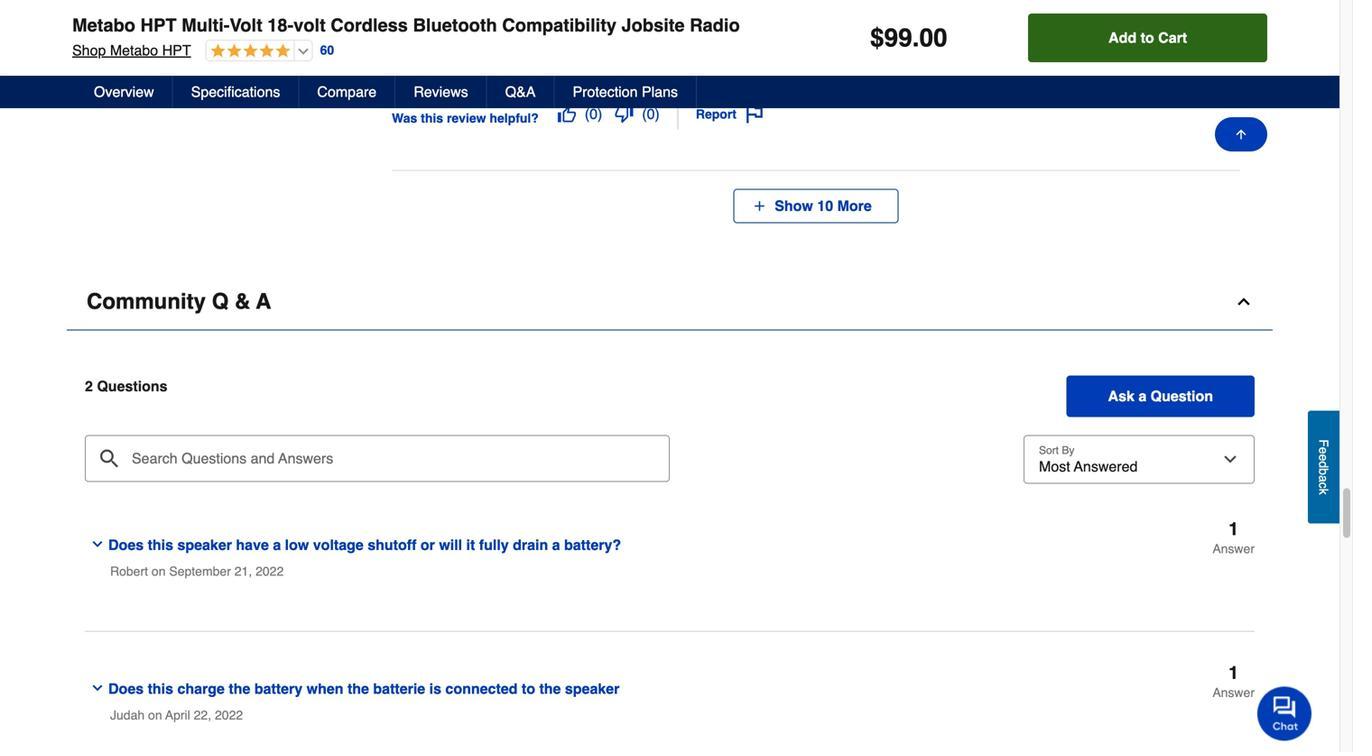 Task type: locate. For each thing, give the bounding box(es) containing it.
0
[[589, 106, 598, 122], [647, 106, 655, 122]]

1 ( 0 ) from the left
[[585, 106, 602, 122]]

this up robert
[[148, 537, 173, 554]]

a right ask
[[1139, 388, 1147, 405]]

compare button
[[299, 76, 396, 108]]

volt
[[294, 15, 326, 36]]

a left certain
[[746, 39, 754, 56]]

battery?
[[564, 537, 621, 554]]

hpt down multi-
[[162, 42, 191, 59]]

99
[[884, 23, 912, 52]]

1 answer element for does this speaker have a low voltage shutoff or will it fully drain a battery?
[[1213, 519, 1255, 557]]

channel
[[501, 64, 552, 81]]

am.
[[704, 64, 729, 81]]

1 vertical spatial this
[[148, 537, 173, 554]]

1 horizontal spatial 0
[[647, 106, 655, 122]]

plans
[[642, 83, 678, 100]]

1 does from the top
[[108, 537, 144, 554]]

1 answer
[[1213, 519, 1255, 557], [1213, 663, 1255, 701]]

2 e from the top
[[1316, 454, 1331, 461]]

0 horizontal spatial )
[[598, 106, 602, 122]]

arrow up image
[[1234, 127, 1248, 142]]

2 ( 0 ) from the left
[[642, 106, 660, 122]]

to down purchaser
[[1141, 29, 1154, 46]]

this up judah on april 22, 2022
[[148, 681, 173, 698]]

2 horizontal spatial to
[[1141, 29, 1154, 46]]

2 1 answer from the top
[[1213, 663, 1255, 701]]

metabo hpt multi-volt 18-volt cordless bluetooth compatibility jobsite radio
[[72, 15, 740, 36]]

on
[[152, 565, 166, 579], [148, 709, 162, 723]]

1 ( from the left
[[585, 106, 589, 122]]

b
[[1316, 468, 1331, 475]]

0 horizontal spatial 2022
[[215, 709, 243, 723]]

reviews
[[414, 83, 468, 100]]

1 vertical spatial to
[[688, 64, 700, 81]]

0 vertical spatial to
[[1141, 29, 1154, 46]]

plus image
[[752, 199, 767, 214]]

judah on april 22, 2022
[[110, 709, 243, 723]]

to left am.
[[688, 64, 700, 81]]

1 horizontal spatial (
[[642, 106, 647, 122]]

flag image
[[746, 105, 764, 123]]

1 0 from the left
[[589, 106, 598, 122]]

1 vertical spatial chevron down image
[[90, 682, 105, 696]]

it
[[466, 537, 475, 554]]

radio
[[690, 15, 740, 36]]

1 horizontal spatial 2022
[[256, 565, 284, 579]]

1 1 answer from the top
[[1213, 519, 1255, 557]]

1 chevron down image from the top
[[90, 538, 105, 552]]

you
[[667, 39, 690, 56], [849, 39, 873, 56]]

this for charge
[[148, 681, 173, 698]]

battery inside works well and keep channels no matter with battery in or not. much better than my menards brand one i had before because whenever you pushed a certain button you wouldn't know if the volume went up, channel change, or switched to am.
[[685, 14, 729, 30]]

protection plans button
[[555, 76, 697, 108]]

verified purchaser
[[1068, 15, 1156, 28]]

judah
[[110, 709, 145, 723]]

jobsite
[[621, 15, 685, 36]]

1 vertical spatial 1
[[1229, 663, 1239, 684]]

) for thumb up 'image'
[[598, 106, 602, 122]]

2 ) from the left
[[655, 106, 660, 122]]

2022
[[256, 565, 284, 579], [215, 709, 243, 723]]

will
[[439, 537, 462, 554]]

e up b in the bottom right of the page
[[1316, 454, 1331, 461]]

0 horizontal spatial (
[[585, 106, 589, 122]]

you down "with"
[[667, 39, 690, 56]]

22,
[[194, 709, 211, 723]]

) down protection
[[598, 106, 602, 122]]

0 vertical spatial 1 answer
[[1213, 519, 1255, 557]]

0 horizontal spatial 0
[[589, 106, 598, 122]]

metabo up overview
[[110, 42, 158, 59]]

1 horizontal spatial you
[[849, 39, 873, 56]]

0 vertical spatial battery
[[685, 14, 729, 30]]

chat invite button image
[[1257, 686, 1312, 742]]

drain
[[513, 537, 548, 554]]

1 answer element
[[1213, 519, 1255, 557], [1213, 663, 1255, 701]]

questions
[[97, 378, 168, 395]]

2 0 from the left
[[647, 106, 655, 122]]

channels
[[529, 14, 587, 30]]

you down better
[[849, 39, 873, 56]]

0 horizontal spatial speaker
[[177, 537, 232, 554]]

2 vertical spatial this
[[148, 681, 173, 698]]

answer for does this charge the  battery when the batterie is connected to the speaker
[[1213, 686, 1255, 701]]

to right connected
[[522, 681, 535, 698]]

0 vertical spatial this
[[421, 111, 443, 125]]

q
[[212, 289, 229, 314]]

this for speaker
[[148, 537, 173, 554]]

2022 right the 21,
[[256, 565, 284, 579]]

0 horizontal spatial you
[[667, 39, 690, 56]]

chevron down image
[[90, 538, 105, 552], [90, 682, 105, 696]]

battery left when
[[254, 681, 303, 698]]

2 vertical spatial to
[[522, 681, 535, 698]]

q&a button
[[487, 76, 555, 108]]

if
[[971, 39, 978, 56]]

battery up the pushed
[[685, 14, 729, 30]]

0 horizontal spatial ( 0 )
[[585, 106, 602, 122]]

or right in
[[749, 14, 762, 30]]

chevron up image
[[1235, 293, 1253, 311]]

bluetooth
[[413, 15, 497, 36]]

) down plans at the top
[[655, 106, 660, 122]]

0 vertical spatial on
[[152, 565, 166, 579]]

1 vertical spatial 2022
[[215, 709, 243, 723]]

1 1 from the top
[[1229, 519, 1239, 540]]

( for thumb up 'image'
[[585, 106, 589, 122]]

1 horizontal spatial speaker
[[565, 681, 620, 698]]

( 0 ) down plans at the top
[[642, 106, 660, 122]]

2 1 answer element from the top
[[1213, 663, 1255, 701]]

1 horizontal spatial )
[[655, 106, 660, 122]]

1 answer from the top
[[1213, 542, 1255, 557]]

the inside works well and keep channels no matter with battery in or not. much better than my menards brand one i had before because whenever you pushed a certain button you wouldn't know if the volume went up, channel change, or switched to am.
[[982, 39, 1002, 56]]

does inside button
[[108, 537, 144, 554]]

1
[[1229, 519, 1239, 540], [1229, 663, 1239, 684]]

1 vertical spatial battery
[[254, 681, 303, 698]]

does
[[108, 537, 144, 554], [108, 681, 144, 698]]

1 for does this charge the  battery when the batterie is connected to the speaker
[[1229, 663, 1239, 684]]

2 1 from the top
[[1229, 663, 1239, 684]]

ask
[[1108, 388, 1134, 405]]

show 10 more
[[767, 198, 880, 214]]

( right thumb up 'image'
[[585, 106, 589, 122]]

1 vertical spatial 1 answer element
[[1213, 663, 1255, 701]]

1 vertical spatial answer
[[1213, 686, 1255, 701]]

volume
[[392, 64, 438, 81]]

2 ( from the left
[[642, 106, 647, 122]]

( 0 )
[[585, 106, 602, 122], [642, 106, 660, 122]]

add to cart
[[1108, 29, 1187, 46]]

does inside "button"
[[108, 681, 144, 698]]

0 down protection
[[589, 106, 598, 122]]

keep
[[493, 14, 525, 30]]

or up protection plans
[[611, 64, 624, 81]]

2022 right 22,
[[215, 709, 243, 723]]

this
[[421, 111, 443, 125], [148, 537, 173, 554], [148, 681, 173, 698]]

chevron down image inside does this charge the  battery when the batterie is connected to the speaker "button"
[[90, 682, 105, 696]]

2 vertical spatial or
[[421, 537, 435, 554]]

0 vertical spatial speaker
[[177, 537, 232, 554]]

the right if
[[982, 39, 1002, 56]]

much
[[794, 14, 829, 30]]

hpt up 'shop metabo hpt'
[[140, 15, 177, 36]]

or left will
[[421, 537, 435, 554]]

1 vertical spatial metabo
[[110, 42, 158, 59]]

2 chevron down image from the top
[[90, 682, 105, 696]]

before
[[497, 39, 538, 56]]

( 0 ) down protection
[[585, 106, 602, 122]]

(
[[585, 106, 589, 122], [642, 106, 647, 122]]

metabo up shop
[[72, 15, 135, 36]]

0 vertical spatial answer
[[1213, 542, 1255, 557]]

chevron down image inside does this speaker have a low voltage shutoff or will it fully drain a battery? button
[[90, 538, 105, 552]]

specifications
[[191, 83, 280, 100]]

2 answer from the top
[[1213, 686, 1255, 701]]

0 vertical spatial 2022
[[256, 565, 284, 579]]

battery
[[685, 14, 729, 30], [254, 681, 303, 698]]

1 horizontal spatial to
[[688, 64, 700, 81]]

e
[[1316, 447, 1331, 454], [1316, 454, 1331, 461]]

2 does from the top
[[108, 681, 144, 698]]

0 vertical spatial 1
[[1229, 519, 1239, 540]]

1 vertical spatial speaker
[[565, 681, 620, 698]]

10
[[817, 198, 833, 214]]

0 horizontal spatial battery
[[254, 681, 303, 698]]

1 horizontal spatial ( 0 )
[[642, 106, 660, 122]]

to inside works well and keep channels no matter with battery in or not. much better than my menards brand one i had before because whenever you pushed a certain button you wouldn't know if the volume went up, channel change, or switched to am.
[[688, 64, 700, 81]]

voltage
[[313, 537, 364, 554]]

0 vertical spatial metabo
[[72, 15, 135, 36]]

does up judah
[[108, 681, 144, 698]]

0 vertical spatial 1 answer element
[[1213, 519, 1255, 557]]

1 vertical spatial does
[[108, 681, 144, 698]]

one
[[433, 39, 457, 56]]

1 ) from the left
[[598, 106, 602, 122]]

review
[[447, 111, 486, 125]]

2022 for the
[[215, 709, 243, 723]]

on for charge
[[148, 709, 162, 723]]

1 vertical spatial or
[[611, 64, 624, 81]]

on left "april" at the bottom of page
[[148, 709, 162, 723]]

( right the thumb down image
[[642, 106, 647, 122]]

does for does this speaker have a low voltage shutoff or will it fully drain a battery?
[[108, 537, 144, 554]]

0 vertical spatial does
[[108, 537, 144, 554]]

to inside button
[[1141, 29, 1154, 46]]

a
[[256, 289, 271, 314]]

2022 for have
[[256, 565, 284, 579]]

shop
[[72, 42, 106, 59]]

0 horizontal spatial or
[[421, 537, 435, 554]]

this inside does this speaker have a low voltage shutoff or will it fully drain a battery? button
[[148, 537, 173, 554]]

1 1 answer element from the top
[[1213, 519, 1255, 557]]

e up 'd'
[[1316, 447, 1331, 454]]

on right robert
[[152, 565, 166, 579]]

0 horizontal spatial to
[[522, 681, 535, 698]]

the
[[982, 39, 1002, 56], [229, 681, 250, 698], [347, 681, 369, 698], [539, 681, 561, 698]]

1 vertical spatial on
[[148, 709, 162, 723]]

does up robert
[[108, 537, 144, 554]]

0 down plans at the top
[[647, 106, 655, 122]]

( 0 ) for the thumb down image
[[642, 106, 660, 122]]

0 for the thumb down image
[[647, 106, 655, 122]]

to
[[1141, 29, 1154, 46], [688, 64, 700, 81], [522, 681, 535, 698]]

speaker inside "button"
[[565, 681, 620, 698]]

a
[[746, 39, 754, 56], [1139, 388, 1147, 405], [1316, 475, 1331, 482], [273, 537, 281, 554], [552, 537, 560, 554]]

thumb up image
[[558, 105, 576, 123]]

this inside does this charge the  battery when the batterie is connected to the speaker "button"
[[148, 681, 173, 698]]

or
[[749, 14, 762, 30], [611, 64, 624, 81], [421, 537, 435, 554]]

0 for thumb up 'image'
[[589, 106, 598, 122]]

2 horizontal spatial or
[[749, 14, 762, 30]]

battery inside does this charge the  battery when the batterie is connected to the speaker "button"
[[254, 681, 303, 698]]

1 answer for does this charge the  battery when the batterie is connected to the speaker
[[1213, 663, 1255, 701]]

brand
[[392, 39, 429, 56]]

certain
[[758, 39, 801, 56]]

pushed
[[694, 39, 742, 56]]

a inside works well and keep channels no matter with battery in or not. much better than my menards brand one i had before because whenever you pushed a certain button you wouldn't know if the volume went up, channel change, or switched to am.
[[746, 39, 754, 56]]

this right was
[[421, 111, 443, 125]]

0 vertical spatial chevron down image
[[90, 538, 105, 552]]

1 vertical spatial 1 answer
[[1213, 663, 1255, 701]]

Search Questions and Answers text field
[[85, 436, 670, 483]]

reviews button
[[396, 76, 487, 108]]

1 horizontal spatial battery
[[685, 14, 729, 30]]

cart
[[1158, 29, 1187, 46]]

was
[[392, 111, 417, 125]]

metabo
[[72, 15, 135, 36], [110, 42, 158, 59]]



Task type: describe. For each thing, give the bounding box(es) containing it.
connected
[[445, 681, 518, 698]]

charge
[[177, 681, 225, 698]]

compare
[[317, 83, 377, 100]]

robert on september 21, 2022
[[110, 565, 284, 579]]

shop metabo hpt
[[72, 42, 191, 59]]

to inside "button"
[[522, 681, 535, 698]]

specifications button
[[173, 76, 299, 108]]

on for speaker
[[152, 565, 166, 579]]

0 vertical spatial or
[[749, 14, 762, 30]]

21,
[[234, 565, 252, 579]]

1 for does this speaker have a low voltage shutoff or will it fully drain a battery?
[[1229, 519, 1239, 540]]

button
[[805, 39, 845, 56]]

because
[[542, 39, 596, 56]]

a inside 2 questions ask a question
[[1139, 388, 1147, 405]]

is
[[429, 681, 441, 698]]

does for does this charge the  battery when the batterie is connected to the speaker
[[108, 681, 144, 698]]

protection plans
[[573, 83, 678, 100]]

compatibility
[[502, 15, 616, 36]]

helpful?
[[490, 111, 539, 125]]

batterie
[[373, 681, 425, 698]]

( for the thumb down image
[[642, 106, 647, 122]]

went
[[442, 64, 473, 81]]

april
[[165, 709, 190, 723]]

f e e d b a c k
[[1316, 440, 1331, 495]]

show
[[775, 198, 813, 214]]

community q & a
[[87, 289, 271, 314]]

fully
[[479, 537, 509, 554]]

the right when
[[347, 681, 369, 698]]

community q & a button
[[67, 274, 1273, 331]]

60
[[320, 43, 334, 57]]

1 answer for does this speaker have a low voltage shutoff or will it fully drain a battery?
[[1213, 519, 1255, 557]]

q&a
[[505, 83, 536, 100]]

works well and keep channels no matter with battery in or not. much better than my menards brand one i had before because whenever you pushed a certain button you wouldn't know if the volume went up, channel change, or switched to am.
[[392, 14, 1002, 81]]

better
[[833, 14, 870, 30]]

overview button
[[76, 76, 173, 108]]

whenever
[[601, 39, 663, 56]]

4.7 stars image
[[206, 43, 290, 60]]

community
[[87, 289, 206, 314]]

up,
[[477, 64, 497, 81]]

answer for does this speaker have a low voltage shutoff or will it fully drain a battery?
[[1213, 542, 1255, 557]]

&
[[235, 289, 250, 314]]

volt
[[230, 15, 262, 36]]

question
[[1151, 388, 1213, 405]]

not.
[[766, 14, 790, 30]]

well
[[436, 14, 461, 30]]

does this charge the  battery when the batterie is connected to the speaker
[[108, 681, 620, 698]]

add to cart button
[[1028, 14, 1267, 62]]

( 0 ) for thumb up 'image'
[[585, 106, 602, 122]]

overview
[[94, 83, 154, 100]]

low
[[285, 537, 309, 554]]

menards
[[929, 14, 985, 30]]

the right 'charge'
[[229, 681, 250, 698]]

this for review
[[421, 111, 443, 125]]

1 you from the left
[[667, 39, 690, 56]]

report button
[[689, 99, 770, 130]]

1 horizontal spatial or
[[611, 64, 624, 81]]

0 vertical spatial hpt
[[140, 15, 177, 36]]

when
[[307, 681, 343, 698]]

or inside button
[[421, 537, 435, 554]]

2 you from the left
[[849, 39, 873, 56]]

) for the thumb down image
[[655, 106, 660, 122]]

2 questions ask a question
[[85, 378, 1213, 405]]

2
[[85, 378, 93, 395]]

the right connected
[[539, 681, 561, 698]]

with
[[656, 14, 681, 30]]

was this review helpful?
[[392, 111, 539, 125]]

september
[[169, 565, 231, 579]]

change,
[[556, 64, 607, 81]]

.
[[912, 23, 919, 52]]

multi-
[[182, 15, 230, 36]]

my
[[906, 14, 925, 30]]

no
[[591, 14, 607, 30]]

know
[[933, 39, 967, 56]]

than
[[874, 14, 902, 30]]

i
[[461, 39, 465, 56]]

and
[[465, 14, 489, 30]]

1 vertical spatial hpt
[[162, 42, 191, 59]]

matter
[[611, 14, 652, 30]]

in
[[733, 14, 745, 30]]

chevron down image for does this speaker have a low voltage shutoff or will it fully drain a battery?
[[90, 538, 105, 552]]

18-
[[267, 15, 294, 36]]

ask a question button
[[1066, 376, 1255, 418]]

a left low
[[273, 537, 281, 554]]

thumb down image
[[615, 105, 633, 123]]

chevron down image for does this charge the  battery when the batterie is connected to the speaker
[[90, 682, 105, 696]]

a up k
[[1316, 475, 1331, 482]]

f e e d b a c k button
[[1308, 411, 1340, 524]]

does this speaker have a low voltage shutoff or will it fully drain a battery? button
[[85, 520, 1021, 557]]

$ 99 . 00
[[870, 23, 947, 52]]

report
[[696, 107, 737, 122]]

have
[[236, 537, 269, 554]]

more
[[837, 198, 872, 214]]

shutoff
[[368, 537, 417, 554]]

1 e from the top
[[1316, 447, 1331, 454]]

1 answer element for does this charge the  battery when the batterie is connected to the speaker
[[1213, 663, 1255, 701]]

speaker inside button
[[177, 537, 232, 554]]

cordless
[[331, 15, 408, 36]]

d
[[1316, 461, 1331, 468]]

a right drain
[[552, 537, 560, 554]]

k
[[1316, 489, 1331, 495]]

works
[[392, 14, 432, 30]]

protection
[[573, 83, 638, 100]]



Task type: vqa. For each thing, say whether or not it's contained in the screenshot.
Purchaser
yes



